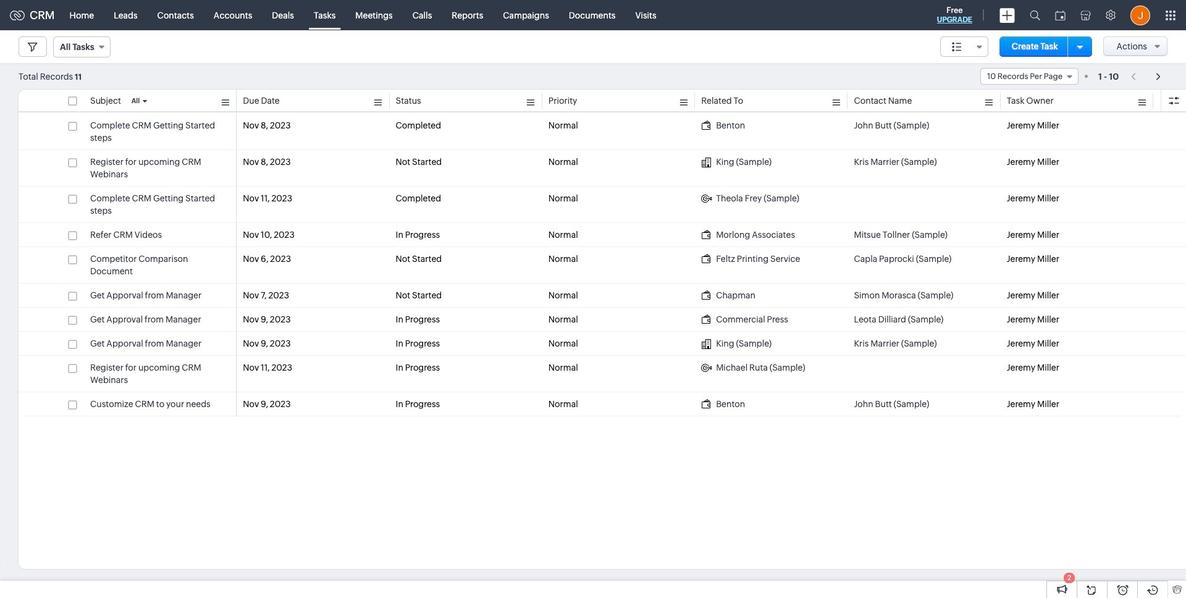 Task type: locate. For each thing, give the bounding box(es) containing it.
None field
[[53, 36, 110, 57], [941, 36, 989, 57], [981, 68, 1079, 85], [53, 36, 110, 57], [981, 68, 1079, 85]]

row group
[[19, 114, 1187, 417]]

search image
[[1030, 10, 1041, 20]]

search element
[[1023, 0, 1048, 30]]

logo image
[[10, 10, 25, 20]]

size image
[[952, 41, 962, 53]]

profile image
[[1131, 5, 1151, 25]]



Task type: vqa. For each thing, say whether or not it's contained in the screenshot.
Search image
yes



Task type: describe. For each thing, give the bounding box(es) containing it.
none field size
[[941, 36, 989, 57]]

create menu element
[[993, 0, 1023, 30]]

create menu image
[[1000, 8, 1016, 23]]

calendar image
[[1056, 10, 1066, 20]]

profile element
[[1124, 0, 1158, 30]]



